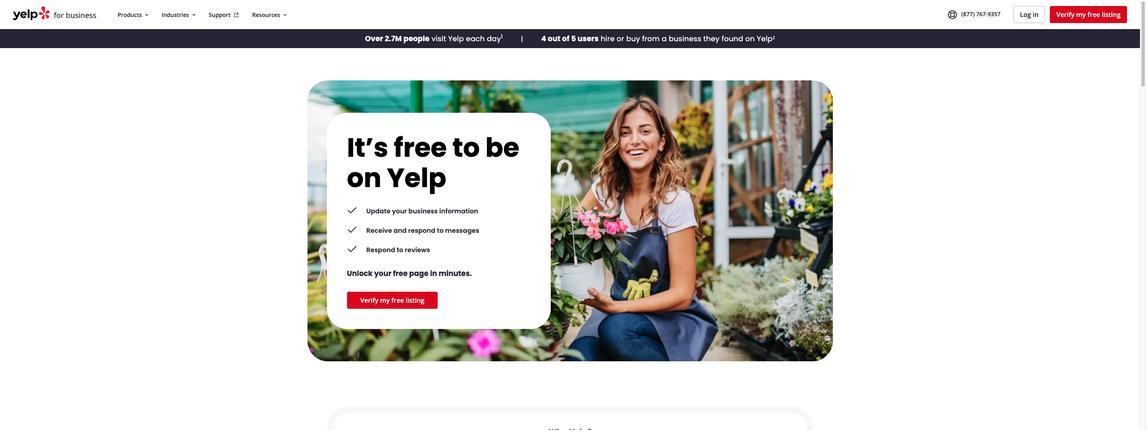 Task type: locate. For each thing, give the bounding box(es) containing it.
1 vertical spatial listing
[[406, 296, 425, 305]]

yelp support image
[[948, 10, 958, 19]]

4
[[541, 34, 546, 44]]

to left reviews
[[397, 245, 404, 254]]

your right unlock
[[374, 268, 392, 278]]

1 vertical spatial your
[[374, 268, 392, 278]]

verify down unlock
[[360, 296, 379, 305]]

products link
[[111, 0, 155, 29]]

found
[[722, 34, 744, 44]]

over 2.7m people visit yelp each day 1
[[365, 33, 503, 44]]

industries
[[162, 11, 189, 19]]

1 horizontal spatial verify
[[1057, 10, 1075, 19]]

0 horizontal spatial verify
[[360, 296, 379, 305]]

1 horizontal spatial your
[[392, 206, 407, 216]]

1 vertical spatial my
[[380, 296, 390, 305]]

(877)
[[962, 10, 975, 18]]

your up and at the left bottom of the page
[[392, 206, 407, 216]]

information
[[439, 206, 478, 216]]

on
[[746, 34, 755, 44], [347, 160, 382, 196]]

support link
[[202, 0, 246, 29]]

on right found
[[746, 34, 755, 44]]

2 vertical spatial to
[[397, 245, 404, 254]]

verify my free listing link
[[1050, 6, 1128, 23], [347, 292, 438, 309]]

0 vertical spatial to
[[453, 129, 480, 166]]

to left be
[[453, 129, 480, 166]]

0 vertical spatial your
[[392, 206, 407, 216]]

1 horizontal spatial verify my free listing
[[1057, 10, 1121, 19]]

0 vertical spatial on
[[746, 34, 755, 44]]

1
[[501, 33, 503, 41]]

log in
[[1020, 10, 1039, 19]]

my
[[1077, 10, 1086, 19], [380, 296, 390, 305]]

in right page
[[430, 268, 437, 278]]

yelp right found
[[757, 34, 773, 44]]

verify
[[1057, 10, 1075, 19], [360, 296, 379, 305]]

1 horizontal spatial listing
[[1102, 10, 1121, 19]]

0 horizontal spatial yelp
[[387, 160, 447, 196]]

1 vertical spatial verify my free listing
[[360, 296, 425, 305]]

page
[[409, 268, 429, 278]]

on inside it's free to be on yelp
[[347, 160, 382, 196]]

free
[[1088, 10, 1101, 19], [394, 129, 447, 166], [393, 268, 408, 278], [392, 296, 404, 305]]

to right respond
[[437, 226, 444, 235]]

verify right the 'log in'
[[1057, 10, 1075, 19]]

log
[[1020, 10, 1031, 19]]

day
[[487, 34, 501, 44]]

0 vertical spatial verify
[[1057, 10, 1075, 19]]

respond
[[366, 245, 395, 254]]

in
[[1033, 10, 1039, 19], [430, 268, 437, 278]]

respond to reviews
[[366, 245, 430, 254]]

1 vertical spatial in
[[430, 268, 437, 278]]

a
[[662, 34, 667, 44]]

business up the receive and respond to messages
[[409, 206, 438, 216]]

2
[[773, 35, 775, 41]]

0 vertical spatial my
[[1077, 10, 1086, 19]]

verify my free listing
[[1057, 10, 1121, 19], [360, 296, 425, 305]]

hire
[[601, 34, 615, 44]]

receive
[[366, 226, 392, 235]]

business right a
[[669, 34, 702, 44]]

9357
[[988, 10, 1001, 18]]

1 vertical spatial on
[[347, 160, 382, 196]]

0 horizontal spatial verify my free listing
[[360, 296, 425, 305]]

or
[[617, 34, 624, 44]]

in right log
[[1033, 10, 1039, 19]]

log in link
[[1014, 6, 1046, 23]]

0 horizontal spatial to
[[397, 245, 404, 254]]

1 horizontal spatial yelp
[[448, 34, 464, 44]]

1 horizontal spatial business
[[669, 34, 702, 44]]

0 vertical spatial verify my free listing
[[1057, 10, 1121, 19]]

0 vertical spatial verify my free listing link
[[1050, 6, 1128, 23]]

your
[[392, 206, 407, 216], [374, 268, 392, 278]]

yelp up update your business information
[[387, 160, 447, 196]]

industries link
[[155, 0, 202, 29]]

minutes.
[[439, 268, 472, 278]]

yelp inside it's free to be on yelp
[[387, 160, 447, 196]]

1 vertical spatial business
[[409, 206, 438, 216]]

receive and respond to messages
[[366, 226, 479, 235]]

on up update
[[347, 160, 382, 196]]

buy
[[626, 34, 640, 44]]

767-
[[977, 10, 988, 18]]

1 vertical spatial to
[[437, 226, 444, 235]]

0 vertical spatial in
[[1033, 10, 1039, 19]]

listing
[[1102, 10, 1121, 19], [406, 296, 425, 305]]

update
[[366, 206, 391, 216]]

2 horizontal spatial to
[[453, 129, 480, 166]]

yelp
[[448, 34, 464, 44], [757, 34, 773, 44], [387, 160, 447, 196]]

messages
[[445, 226, 479, 235]]

and
[[394, 226, 407, 235]]

each
[[466, 34, 485, 44]]

1 horizontal spatial to
[[437, 226, 444, 235]]

0 horizontal spatial on
[[347, 160, 382, 196]]

yelp right visit
[[448, 34, 464, 44]]

yelp logo image
[[13, 6, 97, 20]]

to inside it's free to be on yelp
[[453, 129, 480, 166]]

1 vertical spatial verify
[[360, 296, 379, 305]]

business
[[669, 34, 702, 44], [409, 206, 438, 216]]

to
[[453, 129, 480, 166], [437, 226, 444, 235], [397, 245, 404, 254]]

0 horizontal spatial your
[[374, 268, 392, 278]]

0 horizontal spatial in
[[430, 268, 437, 278]]

1 vertical spatial verify my free listing link
[[347, 292, 438, 309]]



Task type: describe. For each thing, give the bounding box(es) containing it.
2 horizontal spatial yelp
[[757, 34, 773, 44]]

of
[[562, 34, 570, 44]]

support
[[209, 11, 231, 19]]

1 horizontal spatial my
[[1077, 10, 1086, 19]]

0 horizontal spatial listing
[[406, 296, 425, 305]]

your for unlock
[[374, 268, 392, 278]]

|
[[521, 34, 523, 44]]

(877) 767-9357
[[962, 10, 1001, 18]]

unlock
[[347, 268, 373, 278]]

from
[[642, 34, 660, 44]]

resources
[[252, 11, 280, 19]]

respond
[[408, 226, 436, 235]]

5
[[571, 34, 576, 44]]

0 vertical spatial listing
[[1102, 10, 1121, 19]]

1 horizontal spatial verify my free listing link
[[1050, 6, 1128, 23]]

out
[[548, 34, 561, 44]]

users
[[578, 34, 599, 44]]

unlock your free page in minutes.
[[347, 268, 472, 278]]

0 horizontal spatial business
[[409, 206, 438, 216]]

0 horizontal spatial verify my free listing link
[[347, 292, 438, 309]]

yelp inside over 2.7m people visit yelp each day 1
[[448, 34, 464, 44]]

it's
[[347, 129, 388, 166]]

reviews
[[405, 245, 430, 254]]

over
[[365, 34, 383, 44]]

be
[[486, 129, 520, 166]]

they
[[704, 34, 720, 44]]

people
[[404, 34, 430, 44]]

resources link
[[246, 0, 294, 29]]

1 horizontal spatial on
[[746, 34, 755, 44]]

0 horizontal spatial my
[[380, 296, 390, 305]]

your for update
[[392, 206, 407, 216]]

(877) 767-9357 link
[[962, 10, 1001, 19]]

it's free to be on yelp
[[347, 129, 520, 196]]

4 out of 5 users hire or buy from a business they found on yelp 2
[[541, 34, 775, 44]]

free inside it's free to be on yelp
[[394, 129, 447, 166]]

update your business information
[[366, 206, 478, 216]]

visit
[[432, 34, 446, 44]]

1 horizontal spatial in
[[1033, 10, 1039, 19]]

0 vertical spatial business
[[669, 34, 702, 44]]

products
[[118, 11, 142, 19]]

2.7m
[[385, 34, 402, 44]]



Task type: vqa. For each thing, say whether or not it's contained in the screenshot.
rightmost my
yes



